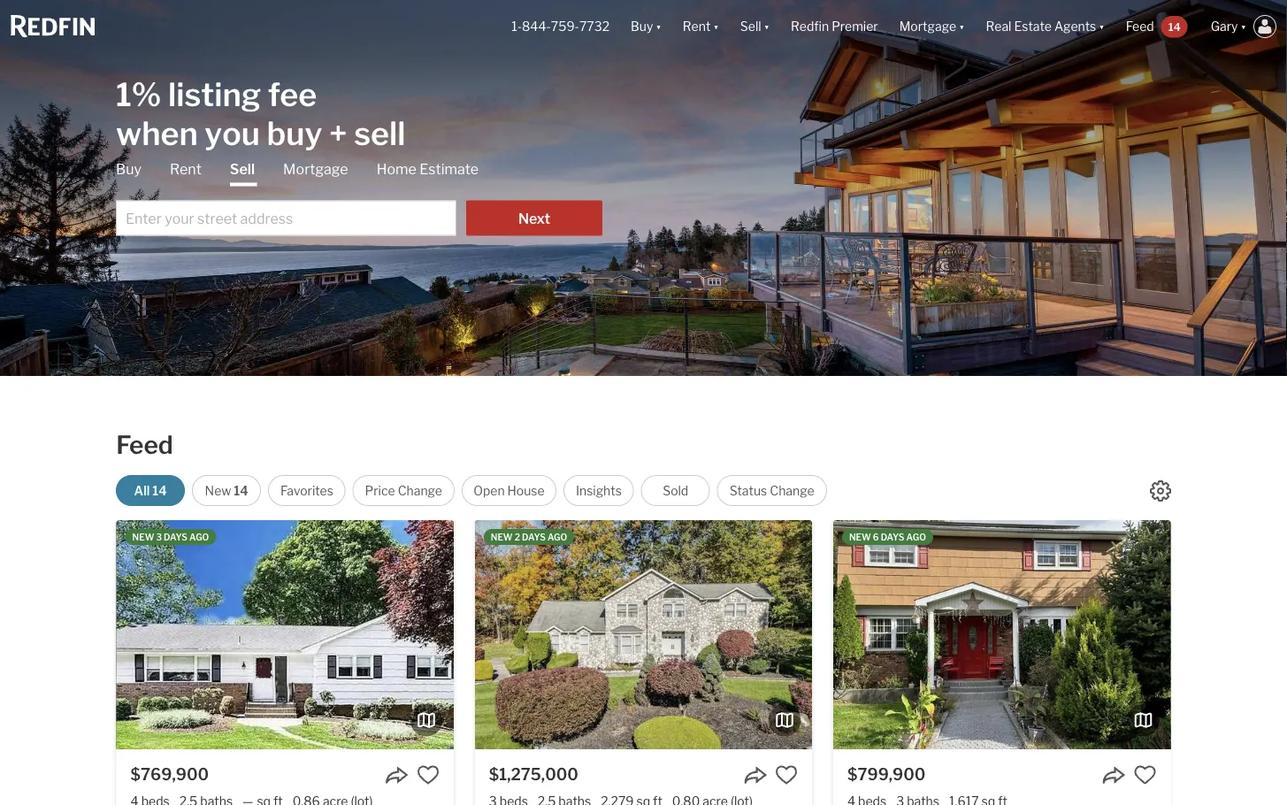 Task type: vqa. For each thing, say whether or not it's contained in the screenshot.
third Photo of 425 1st St #4307, SAN FRANCISCO, CA 94105 from left
no



Task type: locate. For each thing, give the bounding box(es) containing it.
mortgage left real
[[900, 19, 957, 34]]

buy inside "tab list"
[[116, 161, 142, 178]]

0 vertical spatial rent
[[683, 19, 711, 34]]

0 horizontal spatial change
[[398, 483, 443, 498]]

1 horizontal spatial days
[[522, 532, 546, 543]]

+
[[329, 114, 348, 153]]

1 horizontal spatial favorite button checkbox
[[776, 764, 799, 787]]

real estate agents ▾ link
[[987, 0, 1105, 53]]

real
[[987, 19, 1012, 34]]

rent
[[683, 19, 711, 34], [170, 161, 202, 178]]

sell right rent ▾
[[741, 19, 762, 34]]

new 2 days ago
[[491, 532, 568, 543]]

3 days from the left
[[881, 532, 905, 543]]

▾ right gary
[[1242, 19, 1247, 34]]

▾ right the agents
[[1100, 19, 1105, 34]]

new
[[205, 483, 231, 498]]

1 vertical spatial buy
[[116, 161, 142, 178]]

0 horizontal spatial buy
[[116, 161, 142, 178]]

feed right the agents
[[1127, 19, 1155, 34]]

0 horizontal spatial sell
[[230, 161, 255, 178]]

days for $769,900
[[164, 532, 188, 543]]

buy inside dropdown button
[[631, 19, 654, 34]]

▾ inside rent ▾ dropdown button
[[714, 19, 719, 34]]

▾ left the sell ▾
[[714, 19, 719, 34]]

1 favorite button image from the left
[[776, 764, 799, 787]]

sell
[[354, 114, 406, 153]]

favorite button checkbox for $769,900
[[417, 764, 440, 787]]

new left 2 at left bottom
[[491, 532, 513, 543]]

Sold radio
[[641, 475, 711, 506]]

3 ▾ from the left
[[764, 19, 770, 34]]

5 ▾ from the left
[[1100, 19, 1105, 34]]

ago right 3
[[189, 532, 209, 543]]

buy right 7732
[[631, 19, 654, 34]]

sold
[[663, 483, 689, 498]]

all
[[134, 483, 150, 498]]

▾ for buy ▾
[[656, 19, 662, 34]]

rent link
[[170, 160, 202, 179]]

3 ago from the left
[[907, 532, 927, 543]]

photo of 4 robert ct, nanuet, ny 10954 image
[[834, 520, 1171, 750], [1171, 520, 1288, 750]]

▾ inside sell ▾ dropdown button
[[764, 19, 770, 34]]

next
[[519, 210, 551, 227]]

days right 6 in the bottom right of the page
[[881, 532, 905, 543]]

14
[[1169, 20, 1181, 33], [153, 483, 167, 498], [234, 483, 249, 498]]

0 horizontal spatial favorite button checkbox
[[417, 764, 440, 787]]

1 change from the left
[[398, 483, 443, 498]]

favorite button checkbox
[[417, 764, 440, 787], [776, 764, 799, 787]]

ago
[[189, 532, 209, 543], [548, 532, 568, 543], [907, 532, 927, 543]]

▾ left real
[[960, 19, 965, 34]]

1 horizontal spatial rent
[[683, 19, 711, 34]]

change inside radio
[[770, 483, 815, 498]]

1 ago from the left
[[189, 532, 209, 543]]

14 right new
[[234, 483, 249, 498]]

2
[[515, 532, 520, 543]]

mortgage
[[900, 19, 957, 34], [283, 161, 348, 178]]

ago right 6 in the bottom right of the page
[[907, 532, 927, 543]]

status change
[[730, 483, 815, 498]]

sell for sell
[[230, 161, 255, 178]]

ago right 2 at left bottom
[[548, 532, 568, 543]]

1 vertical spatial rent
[[170, 161, 202, 178]]

0 vertical spatial sell
[[741, 19, 762, 34]]

2 change from the left
[[770, 483, 815, 498]]

mortgage for mortgage ▾
[[900, 19, 957, 34]]

$1,275,000
[[489, 765, 579, 784]]

buy
[[631, 19, 654, 34], [116, 161, 142, 178]]

▾ inside mortgage ▾ dropdown button
[[960, 19, 965, 34]]

open
[[474, 483, 505, 498]]

1 horizontal spatial feed
[[1127, 19, 1155, 34]]

1 favorite button checkbox from the left
[[417, 764, 440, 787]]

redfin premier button
[[781, 0, 889, 53]]

ago for $1,275,000
[[548, 532, 568, 543]]

rent inside dropdown button
[[683, 19, 711, 34]]

next button
[[466, 200, 603, 236]]

when
[[116, 114, 198, 153]]

1 photo of 4 robert ct, nanuet, ny 10954 image from the left
[[834, 520, 1171, 750]]

sell
[[741, 19, 762, 34], [230, 161, 255, 178]]

status
[[730, 483, 768, 498]]

2 new from the left
[[491, 532, 513, 543]]

0 vertical spatial buy
[[631, 19, 654, 34]]

sell inside dropdown button
[[741, 19, 762, 34]]

14 right all
[[153, 483, 167, 498]]

1 horizontal spatial buy
[[631, 19, 654, 34]]

▾ left the redfin
[[764, 19, 770, 34]]

house
[[508, 483, 545, 498]]

new
[[132, 532, 154, 543], [491, 532, 513, 543], [850, 532, 872, 543]]

▾ for gary ▾
[[1242, 19, 1247, 34]]

photo of 40 fox hill rd, upper saddle river, nj 07458 image
[[117, 520, 454, 750]]

844-
[[522, 19, 551, 34]]

0 horizontal spatial feed
[[116, 430, 173, 460]]

option group
[[116, 475, 827, 506]]

rent right buy ▾ at top
[[683, 19, 711, 34]]

14 inside the new option
[[234, 483, 249, 498]]

0 horizontal spatial days
[[164, 532, 188, 543]]

new left 6 in the bottom right of the page
[[850, 532, 872, 543]]

days right 2 at left bottom
[[522, 532, 546, 543]]

▾ for rent ▾
[[714, 19, 719, 34]]

mortgage inside dropdown button
[[900, 19, 957, 34]]

2 ago from the left
[[548, 532, 568, 543]]

1-
[[512, 19, 522, 34]]

0 horizontal spatial ago
[[189, 532, 209, 543]]

buy ▾ button
[[631, 0, 662, 53]]

2 horizontal spatial days
[[881, 532, 905, 543]]

14 left gary
[[1169, 20, 1181, 33]]

▾ for mortgage ▾
[[960, 19, 965, 34]]

tab list
[[116, 160, 603, 236]]

2 favorite button image from the left
[[1134, 764, 1157, 787]]

1 vertical spatial sell
[[230, 161, 255, 178]]

0 horizontal spatial new
[[132, 532, 154, 543]]

0 horizontal spatial favorite button image
[[776, 764, 799, 787]]

buy link
[[116, 160, 142, 179]]

1 horizontal spatial sell
[[741, 19, 762, 34]]

2 photo of 22 appledale ln, chestnut ridge, ny 10977 image from the left
[[812, 520, 1150, 750]]

1 vertical spatial mortgage
[[283, 161, 348, 178]]

photo of 22 appledale ln, chestnut ridge, ny 10977 image
[[475, 520, 813, 750], [812, 520, 1150, 750]]

days for $1,275,000
[[522, 532, 546, 543]]

0 vertical spatial feed
[[1127, 19, 1155, 34]]

mortgage ▾
[[900, 19, 965, 34]]

ago for $799,900
[[907, 532, 927, 543]]

sell ▾ button
[[730, 0, 781, 53]]

change inside option
[[398, 483, 443, 498]]

feed
[[1127, 19, 1155, 34], [116, 430, 173, 460]]

2 days from the left
[[522, 532, 546, 543]]

1 horizontal spatial mortgage
[[900, 19, 957, 34]]

0 horizontal spatial 14
[[153, 483, 167, 498]]

favorite button checkbox for $1,275,000
[[776, 764, 799, 787]]

mortgage down 'buy' on the left top of the page
[[283, 161, 348, 178]]

buy down when
[[116, 161, 142, 178]]

home
[[377, 161, 417, 178]]

1 horizontal spatial change
[[770, 483, 815, 498]]

4 ▾ from the left
[[960, 19, 965, 34]]

tab list containing buy
[[116, 160, 603, 236]]

2 horizontal spatial ago
[[907, 532, 927, 543]]

sell down you
[[230, 161, 255, 178]]

1 horizontal spatial favorite button image
[[1134, 764, 1157, 787]]

real estate agents ▾
[[987, 19, 1105, 34]]

new left 3
[[132, 532, 154, 543]]

new for $1,275,000
[[491, 532, 513, 543]]

mortgage link
[[283, 160, 348, 179]]

new 14
[[205, 483, 249, 498]]

▾ left rent ▾
[[656, 19, 662, 34]]

2 horizontal spatial new
[[850, 532, 872, 543]]

6 ▾ from the left
[[1242, 19, 1247, 34]]

1% listing fee when you buy + sell
[[116, 75, 406, 153]]

2 ▾ from the left
[[714, 19, 719, 34]]

price
[[365, 483, 395, 498]]

14 inside all radio
[[153, 483, 167, 498]]

0 horizontal spatial mortgage
[[283, 161, 348, 178]]

mortgage ▾ button
[[900, 0, 965, 53]]

▾
[[656, 19, 662, 34], [714, 19, 719, 34], [764, 19, 770, 34], [960, 19, 965, 34], [1100, 19, 1105, 34], [1242, 19, 1247, 34]]

mortgage inside "tab list"
[[283, 161, 348, 178]]

change right status on the right bottom of the page
[[770, 483, 815, 498]]

1 horizontal spatial 14
[[234, 483, 249, 498]]

rent down when
[[170, 161, 202, 178]]

Status Change radio
[[718, 475, 827, 506]]

0 horizontal spatial rent
[[170, 161, 202, 178]]

rent for rent
[[170, 161, 202, 178]]

1 horizontal spatial ago
[[548, 532, 568, 543]]

change
[[398, 483, 443, 498], [770, 483, 815, 498]]

new for $769,900
[[132, 532, 154, 543]]

favorite button image
[[776, 764, 799, 787], [1134, 764, 1157, 787]]

option group containing all
[[116, 475, 827, 506]]

2 favorite button checkbox from the left
[[776, 764, 799, 787]]

3 new from the left
[[850, 532, 872, 543]]

▾ inside real estate agents ▾ link
[[1100, 19, 1105, 34]]

1 ▾ from the left
[[656, 19, 662, 34]]

rent ▾ button
[[683, 0, 719, 53]]

change right price
[[398, 483, 443, 498]]

days right 3
[[164, 532, 188, 543]]

Price Change radio
[[353, 475, 455, 506]]

redfin premier
[[791, 19, 879, 34]]

1 horizontal spatial new
[[491, 532, 513, 543]]

rent inside "tab list"
[[170, 161, 202, 178]]

buy
[[267, 114, 323, 153]]

New radio
[[192, 475, 261, 506]]

sell ▾ button
[[741, 0, 770, 53]]

All radio
[[116, 475, 185, 506]]

agents
[[1055, 19, 1097, 34]]

0 vertical spatial mortgage
[[900, 19, 957, 34]]

1 new from the left
[[132, 532, 154, 543]]

▾ inside buy ▾ dropdown button
[[656, 19, 662, 34]]

days
[[164, 532, 188, 543], [522, 532, 546, 543], [881, 532, 905, 543]]

1 days from the left
[[164, 532, 188, 543]]

feed up all
[[116, 430, 173, 460]]



Task type: describe. For each thing, give the bounding box(es) containing it.
14 for new 14
[[234, 483, 249, 498]]

price change
[[365, 483, 443, 498]]

home estimate
[[377, 161, 479, 178]]

home estimate link
[[377, 160, 479, 179]]

fee
[[268, 75, 317, 114]]

3
[[156, 532, 162, 543]]

real estate agents ▾ button
[[976, 0, 1116, 53]]

estate
[[1015, 19, 1052, 34]]

gary ▾
[[1212, 19, 1247, 34]]

1-844-759-7732
[[512, 19, 610, 34]]

favorites
[[281, 483, 334, 498]]

Insights radio
[[564, 475, 634, 506]]

sell for sell ▾
[[741, 19, 762, 34]]

$769,900
[[131, 765, 209, 784]]

you
[[205, 114, 260, 153]]

2 horizontal spatial 14
[[1169, 20, 1181, 33]]

favorite button image for $799,900
[[1134, 764, 1157, 787]]

favorite button checkbox
[[1134, 764, 1157, 787]]

new for $799,900
[[850, 532, 872, 543]]

change for status change
[[770, 483, 815, 498]]

listing
[[168, 75, 261, 114]]

759-
[[551, 19, 580, 34]]

days for $799,900
[[881, 532, 905, 543]]

1%
[[116, 75, 161, 114]]

mortgage for mortgage
[[283, 161, 348, 178]]

estimate
[[420, 161, 479, 178]]

1 photo of 22 appledale ln, chestnut ridge, ny 10977 image from the left
[[475, 520, 813, 750]]

Enter your street address search field
[[116, 200, 457, 236]]

mortgage ▾ button
[[889, 0, 976, 53]]

open house
[[474, 483, 545, 498]]

buy for buy ▾
[[631, 19, 654, 34]]

all 14
[[134, 483, 167, 498]]

rent ▾
[[683, 19, 719, 34]]

insights
[[576, 483, 622, 498]]

1-844-759-7732 link
[[512, 19, 610, 34]]

1 vertical spatial feed
[[116, 430, 173, 460]]

14 for all 14
[[153, 483, 167, 498]]

2 photo of 4 robert ct, nanuet, ny 10954 image from the left
[[1171, 520, 1288, 750]]

6
[[873, 532, 879, 543]]

Open House radio
[[462, 475, 557, 506]]

favorite button image
[[417, 764, 440, 787]]

buy for buy
[[116, 161, 142, 178]]

premier
[[832, 19, 879, 34]]

redfin
[[791, 19, 830, 34]]

Favorites radio
[[268, 475, 346, 506]]

gary
[[1212, 19, 1239, 34]]

change for price change
[[398, 483, 443, 498]]

sell link
[[230, 160, 255, 186]]

sell ▾
[[741, 19, 770, 34]]

▾ for sell ▾
[[764, 19, 770, 34]]

7732
[[580, 19, 610, 34]]

buy ▾ button
[[621, 0, 673, 53]]

rent for rent ▾
[[683, 19, 711, 34]]

ago for $769,900
[[189, 532, 209, 543]]

new 3 days ago
[[132, 532, 209, 543]]

buy ▾
[[631, 19, 662, 34]]

$799,900
[[848, 765, 926, 784]]

rent ▾ button
[[673, 0, 730, 53]]

new 6 days ago
[[850, 532, 927, 543]]

favorite button image for $1,275,000
[[776, 764, 799, 787]]



